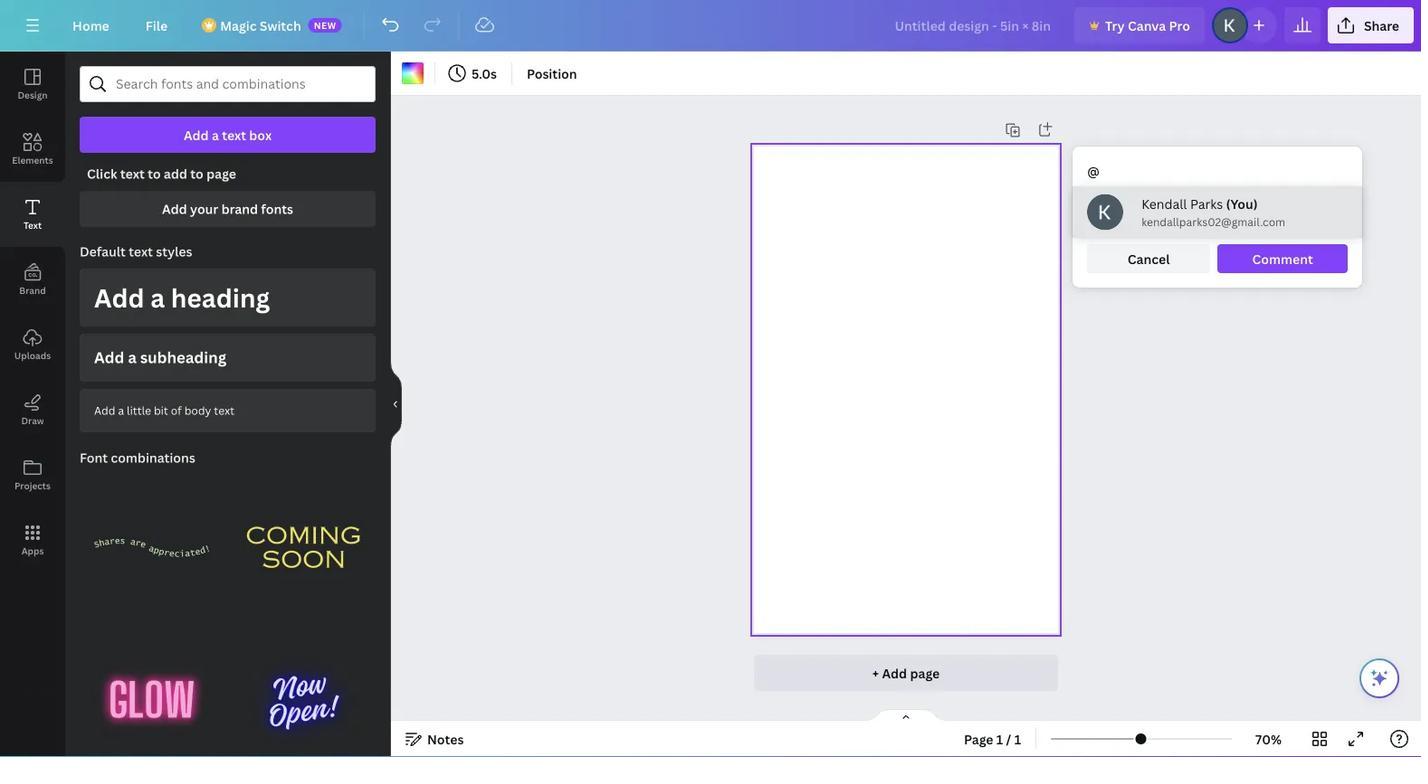 Task type: vqa. For each thing, say whether or not it's contained in the screenshot.
Special
no



Task type: locate. For each thing, give the bounding box(es) containing it.
page up add your brand fonts button
[[207, 165, 236, 182]]

0 horizontal spatial 1
[[997, 731, 1004, 748]]

Comment draft. Add a comment or @mention. text field
[[1088, 161, 1349, 201]]

1 horizontal spatial to
[[190, 165, 204, 182]]

add a little bit of body text
[[94, 403, 235, 418]]

page up show pages image
[[911, 665, 940, 682]]

default
[[80, 243, 126, 260]]

uploads button
[[0, 312, 65, 378]]

1 horizontal spatial page
[[911, 665, 940, 682]]

switch
[[260, 17, 301, 34]]

brand
[[221, 201, 258, 218]]

to
[[148, 165, 161, 182], [190, 165, 204, 182]]

0 horizontal spatial to
[[148, 165, 161, 182]]

add a subheading button
[[80, 334, 376, 382]]

to right 'add'
[[190, 165, 204, 182]]

1 left / on the bottom of the page
[[997, 731, 1004, 748]]

a for text
[[212, 126, 219, 144]]

add left subheading
[[94, 347, 124, 368]]

add
[[184, 126, 209, 144], [162, 201, 187, 218], [94, 281, 145, 315], [94, 347, 124, 368], [94, 403, 115, 418], [882, 665, 908, 682]]

(you)
[[1227, 195, 1258, 212]]

add right +
[[882, 665, 908, 682]]

file
[[146, 17, 168, 34]]

a inside add a heading "button"
[[151, 281, 165, 315]]

1
[[997, 731, 1004, 748], [1015, 731, 1022, 748]]

a inside add a text box button
[[212, 126, 219, 144]]

a
[[212, 126, 219, 144], [151, 281, 165, 315], [128, 347, 137, 368], [118, 403, 124, 418]]

+ add page
[[873, 665, 940, 682]]

add up 'add'
[[184, 126, 209, 144]]

canva assistant image
[[1369, 668, 1391, 690]]

default text styles
[[80, 243, 192, 260]]

1 horizontal spatial 1
[[1015, 731, 1022, 748]]

your
[[190, 201, 218, 218]]

add a text box button
[[80, 117, 376, 153]]

click text to add to page
[[87, 165, 236, 182]]

kendall
[[1142, 195, 1188, 212]]

brand
[[19, 284, 46, 297]]

a inside add a little bit of body text button
[[118, 403, 124, 418]]

add a text box
[[184, 126, 272, 144]]

page
[[207, 165, 236, 182], [911, 665, 940, 682]]

main menu bar
[[0, 0, 1422, 52]]

add down default
[[94, 281, 145, 315]]

1 right / on the bottom of the page
[[1015, 731, 1022, 748]]

add left little
[[94, 403, 115, 418]]

comment button
[[1218, 245, 1349, 273]]

a left box
[[212, 126, 219, 144]]

try
[[1106, 17, 1125, 34]]

@
[[1088, 163, 1100, 180]]

add your brand fonts button
[[80, 191, 376, 227]]

5.0s button
[[443, 59, 504, 88]]

add for add a little bit of body text
[[94, 403, 115, 418]]

text right body
[[214, 403, 235, 418]]

add left "your"
[[162, 201, 187, 218]]

parks
[[1191, 195, 1224, 212]]

+
[[873, 665, 879, 682]]

a down styles
[[151, 281, 165, 315]]

to left 'add'
[[148, 165, 161, 182]]

text left styles
[[129, 243, 153, 260]]

text
[[222, 126, 246, 144], [120, 165, 145, 182], [129, 243, 153, 260], [214, 403, 235, 418]]

a left little
[[118, 403, 124, 418]]

text right click
[[120, 165, 145, 182]]

notes button
[[398, 725, 471, 754]]

share
[[1365, 17, 1400, 34]]

Search fonts and combinations search field
[[116, 67, 340, 101]]

draw
[[21, 415, 44, 427]]

kendallparks02@gmail.com
[[1142, 215, 1286, 229]]

draw button
[[0, 378, 65, 443]]

apps button
[[0, 508, 65, 573]]

position button
[[520, 59, 585, 88]]

kendall parks (you) kendallparks02@gmail.com
[[1142, 195, 1286, 229]]

a inside add a subheading button
[[128, 347, 137, 368]]

pro
[[1170, 17, 1191, 34]]

add for add your brand fonts
[[162, 201, 187, 218]]

0 vertical spatial page
[[207, 165, 236, 182]]

add a heading button
[[80, 269, 376, 327]]

5.0s
[[472, 65, 497, 82]]

add inside "button"
[[94, 281, 145, 315]]

add your brand fonts
[[162, 201, 293, 218]]

Design title text field
[[881, 7, 1068, 43]]

1 vertical spatial page
[[911, 665, 940, 682]]

page
[[964, 731, 994, 748]]

add a little bit of body text button
[[80, 389, 376, 433]]

a left subheading
[[128, 347, 137, 368]]

1 to from the left
[[148, 165, 161, 182]]

subheading
[[140, 347, 227, 368]]



Task type: describe. For each thing, give the bounding box(es) containing it.
#ffffff image
[[402, 62, 424, 84]]

magic switch
[[220, 17, 301, 34]]

add for add a heading
[[94, 281, 145, 315]]

a for heading
[[151, 281, 165, 315]]

magic
[[220, 17, 257, 34]]

click
[[87, 165, 117, 182]]

fonts
[[261, 201, 293, 218]]

body
[[184, 403, 211, 418]]

text left box
[[222, 126, 246, 144]]

design
[[18, 89, 48, 101]]

file button
[[131, 7, 182, 43]]

uploads
[[14, 350, 51, 362]]

brand button
[[0, 247, 65, 312]]

notes
[[427, 731, 464, 748]]

comment
[[1253, 250, 1314, 268]]

text button
[[0, 182, 65, 247]]

70%
[[1256, 731, 1282, 748]]

font combinations
[[80, 449, 195, 467]]

add for add a subheading
[[94, 347, 124, 368]]

add for add a text box
[[184, 126, 209, 144]]

design button
[[0, 52, 65, 117]]

box
[[249, 126, 272, 144]]

a for little
[[118, 403, 124, 418]]

+ add page button
[[754, 656, 1059, 692]]

cancel
[[1128, 250, 1170, 268]]

try canva pro button
[[1075, 7, 1205, 43]]

styles
[[156, 243, 192, 260]]

text
[[23, 219, 42, 231]]

70% button
[[1240, 725, 1299, 754]]

try canva pro
[[1106, 17, 1191, 34]]

0 horizontal spatial page
[[207, 165, 236, 182]]

elements
[[12, 154, 53, 166]]

canva
[[1128, 17, 1167, 34]]

page inside button
[[911, 665, 940, 682]]

heading
[[171, 281, 270, 315]]

side panel tab list
[[0, 52, 65, 573]]

page 1 / 1
[[964, 731, 1022, 748]]

add a heading
[[94, 281, 270, 315]]

new
[[314, 19, 337, 31]]

home link
[[58, 7, 124, 43]]

bit
[[154, 403, 168, 418]]

hide image
[[390, 361, 402, 448]]

elements button
[[0, 117, 65, 182]]

/
[[1007, 731, 1012, 748]]

1 1 from the left
[[997, 731, 1004, 748]]

show pages image
[[863, 709, 950, 724]]

cancel button
[[1088, 245, 1211, 273]]

projects
[[14, 480, 51, 492]]

a for subheading
[[128, 347, 137, 368]]

font
[[80, 449, 108, 467]]

projects button
[[0, 443, 65, 508]]

add
[[164, 165, 187, 182]]

share button
[[1328, 7, 1415, 43]]

of
[[171, 403, 182, 418]]

apps
[[21, 545, 44, 557]]

home
[[72, 17, 109, 34]]

2 1 from the left
[[1015, 731, 1022, 748]]

add a subheading
[[94, 347, 227, 368]]

little
[[127, 403, 151, 418]]

combinations
[[111, 449, 195, 467]]

position
[[527, 65, 577, 82]]

2 to from the left
[[190, 165, 204, 182]]



